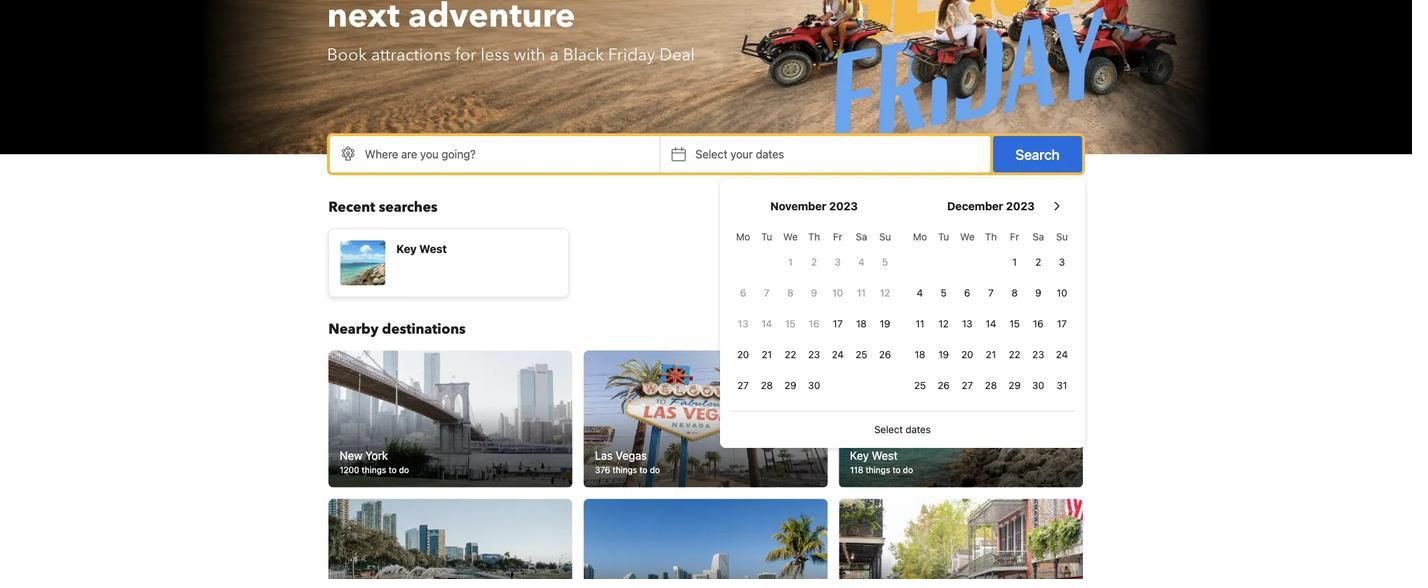 Task type: describe. For each thing, give the bounding box(es) containing it.
we for november
[[783, 231, 798, 243]]

18 November 2023 checkbox
[[850, 310, 873, 338]]

tu for december
[[938, 231, 949, 243]]

1 for november
[[788, 257, 793, 268]]

25 December 2023 checkbox
[[908, 372, 932, 400]]

22 for the 22 checkbox
[[1009, 349, 1021, 361]]

3 for november 2023
[[835, 257, 841, 268]]

28 November 2023 checkbox
[[755, 372, 779, 400]]

a
[[550, 43, 559, 66]]

nearby destinations
[[328, 320, 466, 339]]

27 for 27 november 2023 checkbox
[[738, 380, 749, 392]]

your
[[731, 148, 753, 161]]

friday
[[608, 43, 655, 66]]

11 for the 11 december 2023 option
[[916, 318, 925, 330]]

things for vegas
[[613, 466, 637, 476]]

31 December 2023 checkbox
[[1050, 372, 1074, 400]]

6 for 6 december 2023 option
[[964, 287, 970, 299]]

20 for "20" option
[[961, 349, 973, 361]]

search
[[1016, 146, 1060, 162]]

su for december 2023
[[1056, 231, 1068, 243]]

do for york
[[399, 466, 409, 476]]

december
[[947, 200, 1003, 213]]

11 for 11 option
[[857, 287, 866, 299]]

with
[[514, 43, 546, 66]]

19 November 2023 checkbox
[[873, 310, 897, 338]]

select for select dates
[[874, 424, 903, 436]]

18 for 18 december 2023 option
[[915, 349, 925, 361]]

las
[[595, 449, 613, 463]]

las vegas 376 things to do
[[595, 449, 660, 476]]

17 for 17 'option'
[[1057, 318, 1067, 330]]

13 November 2023 checkbox
[[731, 310, 755, 338]]

17 December 2023 checkbox
[[1050, 310, 1074, 338]]

to for york
[[389, 466, 397, 476]]

recent
[[328, 198, 375, 217]]

24 December 2023 checkbox
[[1050, 341, 1074, 369]]

4 November 2023 checkbox
[[850, 248, 873, 277]]

12 December 2023 checkbox
[[932, 310, 956, 338]]

22 December 2023 checkbox
[[1003, 341, 1027, 369]]

16 December 2023 checkbox
[[1027, 310, 1050, 338]]

key for key west 118 things to do
[[850, 449, 869, 463]]

nearby
[[328, 320, 379, 339]]

select for select your dates
[[696, 148, 728, 161]]

0 horizontal spatial dates
[[756, 148, 784, 161]]

8 for 8 november 2023 option
[[787, 287, 794, 299]]

new
[[340, 449, 363, 463]]

17 for 17 november 2023 option at the bottom
[[833, 318, 843, 330]]

2 November 2023 checkbox
[[802, 248, 826, 277]]

15 for 15 november 2023 checkbox
[[785, 318, 796, 330]]

13 for 13 december 2023 'option'
[[962, 318, 973, 330]]

new orleans image
[[839, 499, 1083, 580]]

Where are you going? search field
[[330, 136, 660, 173]]

22 November 2023 checkbox
[[779, 341, 802, 369]]

21 December 2023 checkbox
[[979, 341, 1003, 369]]

key west link
[[328, 229, 569, 298]]

18 for 18 option
[[856, 318, 867, 330]]

do for vegas
[[650, 466, 660, 476]]

sa for november 2023
[[856, 231, 867, 243]]

vegas
[[616, 449, 647, 463]]

14 December 2023 checkbox
[[979, 310, 1003, 338]]

3 November 2023 checkbox
[[826, 248, 850, 277]]

york
[[365, 449, 388, 463]]

9 November 2023 checkbox
[[802, 279, 826, 307]]

to for west
[[893, 466, 901, 476]]

west for key west 118 things to do
[[872, 449, 898, 463]]

sa for december 2023
[[1033, 231, 1044, 243]]

book
[[327, 43, 367, 66]]

28 for the 28 option
[[761, 380, 773, 392]]

10 for 10 checkbox
[[1057, 287, 1067, 299]]

28 for 28 checkbox on the right bottom
[[985, 380, 997, 392]]

november
[[770, 200, 827, 213]]

16 for 16 november 2023 option
[[809, 318, 819, 330]]

19 December 2023 checkbox
[[932, 341, 956, 369]]

30 for 30 november 2023 checkbox
[[808, 380, 820, 392]]

26 November 2023 checkbox
[[873, 341, 897, 369]]

10 December 2023 checkbox
[[1050, 279, 1074, 307]]

recent searches
[[328, 198, 438, 217]]

18 December 2023 checkbox
[[908, 341, 932, 369]]

5 November 2023 checkbox
[[873, 248, 897, 277]]

9 for 9 november 2023 option
[[811, 287, 817, 299]]

23 for 23 december 2023 option
[[1032, 349, 1044, 361]]

miami image
[[584, 499, 828, 580]]

15 November 2023 checkbox
[[779, 310, 802, 338]]

19 for 19 december 2023 "option"
[[938, 349, 949, 361]]

mo for november
[[736, 231, 750, 243]]

19 for 19 option
[[880, 318, 890, 330]]

key west 118 things to do
[[850, 449, 913, 476]]

10 November 2023 checkbox
[[826, 279, 850, 307]]

we for december
[[960, 231, 975, 243]]



Task type: vqa. For each thing, say whether or not it's contained in the screenshot.
the bottom 25
yes



Task type: locate. For each thing, give the bounding box(es) containing it.
to
[[389, 466, 397, 476], [640, 466, 648, 476], [893, 466, 901, 476]]

1 6 from the left
[[740, 287, 746, 299]]

1 horizontal spatial 13
[[962, 318, 973, 330]]

12 November 2023 checkbox
[[873, 279, 897, 307]]

1 horizontal spatial 9
[[1035, 287, 1041, 299]]

select dates
[[874, 424, 931, 436]]

1 horizontal spatial do
[[650, 466, 660, 476]]

0 horizontal spatial 3
[[835, 257, 841, 268]]

0 horizontal spatial 12
[[880, 287, 890, 299]]

2 29 from the left
[[1009, 380, 1021, 392]]

1 vertical spatial select
[[874, 424, 903, 436]]

5 December 2023 checkbox
[[932, 279, 956, 307]]

2 to from the left
[[640, 466, 648, 476]]

22
[[785, 349, 796, 361], [1009, 349, 1021, 361]]

2 sa from the left
[[1033, 231, 1044, 243]]

15
[[785, 318, 796, 330], [1010, 318, 1020, 330]]

1 we from the left
[[783, 231, 798, 243]]

15 left 16 december 2023 checkbox
[[1010, 318, 1020, 330]]

0 horizontal spatial select
[[696, 148, 728, 161]]

13
[[738, 318, 748, 330], [962, 318, 973, 330]]

10
[[833, 287, 843, 299], [1057, 287, 1067, 299]]

22 right '21 november 2023' option
[[785, 349, 796, 361]]

6 November 2023 checkbox
[[731, 279, 755, 307]]

1 horizontal spatial 16
[[1033, 318, 1044, 330]]

30 right the '29' "checkbox"
[[1032, 380, 1044, 392]]

0 vertical spatial dates
[[756, 148, 784, 161]]

1 vertical spatial west
[[872, 449, 898, 463]]

mo
[[736, 231, 750, 243], [913, 231, 927, 243]]

20 left '21 november 2023' option
[[737, 349, 749, 361]]

west for key west
[[419, 243, 447, 256]]

15 inside 'checkbox'
[[1010, 318, 1020, 330]]

2 23 from the left
[[1032, 349, 1044, 361]]

25 right 24 november 2023 option
[[856, 349, 867, 361]]

0 vertical spatial 26
[[879, 349, 891, 361]]

24 November 2023 checkbox
[[826, 341, 850, 369]]

sa up 2 checkbox on the top of page
[[1033, 231, 1044, 243]]

dates
[[756, 148, 784, 161], [906, 424, 931, 436]]

1 24 from the left
[[832, 349, 844, 361]]

1 horizontal spatial tu
[[938, 231, 949, 243]]

23 inside option
[[1032, 349, 1044, 361]]

26
[[879, 349, 891, 361], [938, 380, 950, 392]]

tu for november
[[761, 231, 772, 243]]

17
[[833, 318, 843, 330], [1057, 318, 1067, 330]]

tu down november
[[761, 231, 772, 243]]

3 December 2023 checkbox
[[1050, 248, 1074, 277]]

4 December 2023 checkbox
[[908, 279, 932, 307]]

key west image
[[839, 351, 1083, 488]]

29 December 2023 checkbox
[[1003, 372, 1027, 400]]

1 horizontal spatial 18
[[915, 349, 925, 361]]

2 28 from the left
[[985, 380, 997, 392]]

1 horizontal spatial 2023
[[1006, 200, 1035, 213]]

4 for 4 "option"
[[858, 257, 865, 268]]

28 inside 28 checkbox
[[985, 380, 997, 392]]

6 left 7 november 2023 checkbox
[[740, 287, 746, 299]]

14 for 14 december 2023 checkbox
[[986, 318, 996, 330]]

1 for december
[[1012, 257, 1017, 268]]

12 for 12 november 2023 option in the right of the page
[[880, 287, 890, 299]]

28 right 27 november 2023 checkbox
[[761, 380, 773, 392]]

4
[[858, 257, 865, 268], [917, 287, 923, 299]]

deal
[[659, 43, 695, 66]]

16 right 15 november 2023 checkbox
[[809, 318, 819, 330]]

0 horizontal spatial 9
[[811, 287, 817, 299]]

destinations
[[382, 320, 466, 339]]

23 for 23 november 2023 checkbox
[[808, 349, 820, 361]]

2 9 from the left
[[1035, 287, 1041, 299]]

27 inside 27 checkbox
[[962, 380, 973, 392]]

tu
[[761, 231, 772, 243], [938, 231, 949, 243]]

17 November 2023 checkbox
[[826, 310, 850, 338]]

1 horizontal spatial 27
[[962, 380, 973, 392]]

grid for december
[[908, 223, 1074, 400]]

less
[[481, 43, 509, 66]]

2 27 from the left
[[962, 380, 973, 392]]

21
[[762, 349, 772, 361], [986, 349, 996, 361]]

to inside key west 118 things to do
[[893, 466, 901, 476]]

1 28 from the left
[[761, 380, 773, 392]]

10 right 9 option
[[1057, 287, 1067, 299]]

4 inside "option"
[[858, 257, 865, 268]]

1 vertical spatial 11
[[916, 318, 925, 330]]

1 vertical spatial 4
[[917, 287, 923, 299]]

10 inside option
[[833, 287, 843, 299]]

0 horizontal spatial 21
[[762, 349, 772, 361]]

29 right the 28 option
[[785, 380, 797, 392]]

3 inside checkbox
[[835, 257, 841, 268]]

west inside key west 118 things to do
[[872, 449, 898, 463]]

3
[[835, 257, 841, 268], [1059, 257, 1065, 268]]

1 16 from the left
[[809, 318, 819, 330]]

12 inside checkbox
[[939, 318, 949, 330]]

7 for 7 checkbox
[[988, 287, 994, 299]]

2 for november
[[811, 257, 817, 268]]

1 1 from the left
[[788, 257, 793, 268]]

1 horizontal spatial 12
[[939, 318, 949, 330]]

7 right the 6 checkbox
[[764, 287, 770, 299]]

2 17 from the left
[[1057, 318, 1067, 330]]

0 horizontal spatial 6
[[740, 287, 746, 299]]

20 inside option
[[961, 349, 973, 361]]

key
[[397, 243, 417, 256], [850, 449, 869, 463]]

12 inside option
[[880, 287, 890, 299]]

0 vertical spatial key
[[397, 243, 417, 256]]

2 horizontal spatial things
[[866, 466, 890, 476]]

0 horizontal spatial 11
[[857, 287, 866, 299]]

30 for 30 'checkbox'
[[1032, 380, 1044, 392]]

29 for the '29' "checkbox"
[[1009, 380, 1021, 392]]

8 December 2023 checkbox
[[1003, 279, 1027, 307]]

5 right the 4 option
[[941, 287, 947, 299]]

2 24 from the left
[[1056, 349, 1068, 361]]

0 horizontal spatial 19
[[880, 318, 890, 330]]

2023 for november 2023
[[829, 200, 858, 213]]

1 horizontal spatial 29
[[1009, 380, 1021, 392]]

0 horizontal spatial mo
[[736, 231, 750, 243]]

1 horizontal spatial th
[[985, 231, 997, 243]]

2 2023 from the left
[[1006, 200, 1035, 213]]

13 inside 13 november 2023 checkbox
[[738, 318, 748, 330]]

23
[[808, 349, 820, 361], [1032, 349, 1044, 361]]

9 inside 9 november 2023 option
[[811, 287, 817, 299]]

16 inside option
[[809, 318, 819, 330]]

25 left 26 checkbox
[[914, 380, 926, 392]]

0 horizontal spatial we
[[783, 231, 798, 243]]

0 horizontal spatial tu
[[761, 231, 772, 243]]

20 November 2023 checkbox
[[731, 341, 755, 369]]

26 right "25 december 2023" option
[[938, 380, 950, 392]]

23 right 22 checkbox
[[808, 349, 820, 361]]

1 30 from the left
[[808, 380, 820, 392]]

2 we from the left
[[960, 231, 975, 243]]

black
[[563, 43, 604, 66]]

2 for december
[[1035, 257, 1041, 268]]

1 horizontal spatial select
[[874, 424, 903, 436]]

19
[[880, 318, 890, 330], [938, 349, 949, 361]]

16 right 15 december 2023 'checkbox'
[[1033, 318, 1044, 330]]

0 horizontal spatial 15
[[785, 318, 796, 330]]

dates right the "your"
[[756, 148, 784, 161]]

18
[[856, 318, 867, 330], [915, 349, 925, 361]]

things inside new york 1200 things to do
[[362, 466, 386, 476]]

3 do from the left
[[903, 466, 913, 476]]

8 right 7 checkbox
[[1012, 287, 1018, 299]]

28
[[761, 380, 773, 392], [985, 380, 997, 392]]

1 29 from the left
[[785, 380, 797, 392]]

30 inside checkbox
[[808, 380, 820, 392]]

2 grid from the left
[[908, 223, 1074, 400]]

november 2023
[[770, 200, 858, 213]]

30
[[808, 380, 820, 392], [1032, 380, 1044, 392]]

29 inside the '29' "checkbox"
[[1009, 380, 1021, 392]]

th
[[808, 231, 820, 243], [985, 231, 997, 243]]

we down the december
[[960, 231, 975, 243]]

1 horizontal spatial 14
[[986, 318, 996, 330]]

2 10 from the left
[[1057, 287, 1067, 299]]

13 December 2023 checkbox
[[956, 310, 979, 338]]

1 vertical spatial 25
[[914, 380, 926, 392]]

west down searches
[[419, 243, 447, 256]]

23 right the 22 checkbox
[[1032, 349, 1044, 361]]

7 inside 7 november 2023 checkbox
[[764, 287, 770, 299]]

things inside key west 118 things to do
[[866, 466, 890, 476]]

1 th from the left
[[808, 231, 820, 243]]

1 grid from the left
[[731, 223, 897, 400]]

0 horizontal spatial 10
[[833, 287, 843, 299]]

2 21 from the left
[[986, 349, 996, 361]]

11 December 2023 checkbox
[[908, 310, 932, 338]]

22 right 21 option
[[1009, 349, 1021, 361]]

6 right 5 december 2023 checkbox
[[964, 287, 970, 299]]

key for key west
[[397, 243, 417, 256]]

mo up the 6 checkbox
[[736, 231, 750, 243]]

1 November 2023 checkbox
[[779, 248, 802, 277]]

24 for 24 november 2023 option
[[832, 349, 844, 361]]

3 right 2 checkbox on the top of page
[[1059, 257, 1065, 268]]

west down select dates
[[872, 449, 898, 463]]

21 November 2023 checkbox
[[755, 341, 779, 369]]

1 3 from the left
[[835, 257, 841, 268]]

30 right 29 november 2023 checkbox
[[808, 380, 820, 392]]

10 for 10 november 2023 option
[[833, 287, 843, 299]]

0 horizontal spatial 16
[[809, 318, 819, 330]]

10 inside checkbox
[[1057, 287, 1067, 299]]

15 for 15 december 2023 'checkbox'
[[1010, 318, 1020, 330]]

1 vertical spatial dates
[[906, 424, 931, 436]]

21 right '20' checkbox
[[762, 349, 772, 361]]

1 horizontal spatial 10
[[1057, 287, 1067, 299]]

0 horizontal spatial 23
[[808, 349, 820, 361]]

8
[[787, 287, 794, 299], [1012, 287, 1018, 299]]

19 inside option
[[880, 318, 890, 330]]

1 horizontal spatial 3
[[1059, 257, 1065, 268]]

7
[[764, 287, 770, 299], [988, 287, 994, 299]]

1 horizontal spatial 25
[[914, 380, 926, 392]]

0 horizontal spatial 27
[[738, 380, 749, 392]]

6 inside checkbox
[[740, 287, 746, 299]]

29 inside 29 november 2023 checkbox
[[785, 380, 797, 392]]

do inside key west 118 things to do
[[903, 466, 913, 476]]

2 th from the left
[[985, 231, 997, 243]]

27 for 27 checkbox
[[962, 380, 973, 392]]

2 su from the left
[[1056, 231, 1068, 243]]

12 right 11 option
[[880, 287, 890, 299]]

things for york
[[362, 466, 386, 476]]

0 horizontal spatial grid
[[731, 223, 897, 400]]

0 vertical spatial 19
[[880, 318, 890, 330]]

1 horizontal spatial su
[[1056, 231, 1068, 243]]

2023 right november
[[829, 200, 858, 213]]

11 November 2023 checkbox
[[850, 279, 873, 307]]

0 horizontal spatial 25
[[856, 349, 867, 361]]

1 22 from the left
[[785, 349, 796, 361]]

11 left 12 checkbox in the right of the page
[[916, 318, 925, 330]]

25 November 2023 checkbox
[[850, 341, 873, 369]]

0 horizontal spatial 29
[[785, 380, 797, 392]]

9 December 2023 checkbox
[[1027, 279, 1050, 307]]

1 7 from the left
[[764, 287, 770, 299]]

376
[[595, 466, 610, 476]]

do inside new york 1200 things to do
[[399, 466, 409, 476]]

9 right 8 november 2023 option
[[811, 287, 817, 299]]

to inside new york 1200 things to do
[[389, 466, 397, 476]]

grid for november
[[731, 223, 897, 400]]

searches
[[379, 198, 438, 217]]

1 horizontal spatial 17
[[1057, 318, 1067, 330]]

0 horizontal spatial 8
[[787, 287, 794, 299]]

18 left 19 december 2023 "option"
[[915, 349, 925, 361]]

12 left 13 december 2023 'option'
[[939, 318, 949, 330]]

1 10 from the left
[[833, 287, 843, 299]]

7 December 2023 checkbox
[[979, 279, 1003, 307]]

1 horizontal spatial 1
[[1012, 257, 1017, 268]]

to for vegas
[[640, 466, 648, 476]]

1 9 from the left
[[811, 287, 817, 299]]

0 vertical spatial 12
[[880, 287, 890, 299]]

27 December 2023 checkbox
[[956, 372, 979, 400]]

21 for '21 november 2023' option
[[762, 349, 772, 361]]

14 right 13 december 2023 'option'
[[986, 318, 996, 330]]

28 inside option
[[761, 380, 773, 392]]

4 for the 4 option
[[917, 287, 923, 299]]

su
[[879, 231, 891, 243], [1056, 231, 1068, 243]]

13 for 13 november 2023 checkbox
[[738, 318, 748, 330]]

11
[[857, 287, 866, 299], [916, 318, 925, 330]]

14 right 13 november 2023 checkbox
[[762, 318, 772, 330]]

1200
[[340, 466, 359, 476]]

7 left 8 december 2023 option
[[988, 287, 994, 299]]

0 horizontal spatial 20
[[737, 349, 749, 361]]

fr up 1 december 2023 option
[[1010, 231, 1019, 243]]

sa up 4 "option"
[[856, 231, 867, 243]]

30 December 2023 checkbox
[[1027, 372, 1050, 400]]

1 horizontal spatial things
[[613, 466, 637, 476]]

14 inside 14 december 2023 checkbox
[[986, 318, 996, 330]]

1 horizontal spatial fr
[[1010, 231, 1019, 243]]

1 sa from the left
[[856, 231, 867, 243]]

1 horizontal spatial 8
[[1012, 287, 1018, 299]]

2 2 from the left
[[1035, 257, 1041, 268]]

for
[[455, 43, 476, 66]]

to down vegas
[[640, 466, 648, 476]]

26 right 25 november 2023 'checkbox'
[[879, 349, 891, 361]]

27 inside 27 november 2023 checkbox
[[738, 380, 749, 392]]

5 for 5 november 2023 checkbox
[[882, 257, 888, 268]]

fr for november
[[833, 231, 842, 243]]

0 horizontal spatial 4
[[858, 257, 865, 268]]

1 fr from the left
[[833, 231, 842, 243]]

22 for 22 checkbox
[[785, 349, 796, 361]]

to inside las vegas 376 things to do
[[640, 466, 648, 476]]

2 horizontal spatial to
[[893, 466, 901, 476]]

do right 376
[[650, 466, 660, 476]]

th for december
[[985, 231, 997, 243]]

things down york
[[362, 466, 386, 476]]

0 vertical spatial 18
[[856, 318, 867, 330]]

27 right 26 checkbox
[[962, 380, 973, 392]]

17 right 16 november 2023 option
[[833, 318, 843, 330]]

1 15 from the left
[[785, 318, 796, 330]]

29 right 28 checkbox on the right bottom
[[1009, 380, 1021, 392]]

select
[[696, 148, 728, 161], [874, 424, 903, 436]]

0 horizontal spatial 24
[[832, 349, 844, 361]]

to right 1200
[[389, 466, 397, 476]]

20 for '20' checkbox
[[737, 349, 749, 361]]

23 November 2023 checkbox
[[802, 341, 826, 369]]

0 horizontal spatial 18
[[856, 318, 867, 330]]

15 December 2023 checkbox
[[1003, 310, 1027, 338]]

select left the "your"
[[696, 148, 728, 161]]

1 left 2 november 2023 checkbox
[[788, 257, 793, 268]]

su up 5 november 2023 checkbox
[[879, 231, 891, 243]]

2 7 from the left
[[988, 287, 994, 299]]

25 for 25 november 2023 'checkbox'
[[856, 349, 867, 361]]

29
[[785, 380, 797, 392], [1009, 380, 1021, 392]]

2
[[811, 257, 817, 268], [1035, 257, 1041, 268]]

th up 2 november 2023 checkbox
[[808, 231, 820, 243]]

grid
[[731, 223, 897, 400], [908, 223, 1074, 400]]

attractions
[[371, 43, 451, 66]]

0 horizontal spatial things
[[362, 466, 386, 476]]

7 inside 7 checkbox
[[988, 287, 994, 299]]

1 things from the left
[[362, 466, 386, 476]]

13 left 14 november 2023 option
[[738, 318, 748, 330]]

2 fr from the left
[[1010, 231, 1019, 243]]

16
[[809, 318, 819, 330], [1033, 318, 1044, 330]]

key west
[[397, 243, 447, 256]]

new york image
[[328, 351, 572, 488]]

9 for 9 option
[[1035, 287, 1041, 299]]

0 horizontal spatial 13
[[738, 318, 748, 330]]

0 vertical spatial 5
[[882, 257, 888, 268]]

san diego image
[[328, 499, 572, 580]]

key up 118
[[850, 449, 869, 463]]

mo for december
[[913, 231, 927, 243]]

6 inside option
[[964, 287, 970, 299]]

0 horizontal spatial 7
[[764, 287, 770, 299]]

5
[[882, 257, 888, 268], [941, 287, 947, 299]]

3 inside option
[[1059, 257, 1065, 268]]

we
[[783, 231, 798, 243], [960, 231, 975, 243]]

30 inside 'checkbox'
[[1032, 380, 1044, 392]]

9
[[811, 287, 817, 299], [1035, 287, 1041, 299]]

select your dates
[[696, 148, 784, 161]]

20 December 2023 checkbox
[[956, 341, 979, 369]]

28 right 27 checkbox
[[985, 380, 997, 392]]

0 horizontal spatial do
[[399, 466, 409, 476]]

1 su from the left
[[879, 231, 891, 243]]

dates down "25 december 2023" option
[[906, 424, 931, 436]]

1 horizontal spatial dates
[[906, 424, 931, 436]]

things for west
[[866, 466, 890, 476]]

9 right 8 december 2023 option
[[1035, 287, 1041, 299]]

1 vertical spatial 12
[[939, 318, 949, 330]]

1 horizontal spatial 22
[[1009, 349, 1021, 361]]

24 right 23 december 2023 option
[[1056, 349, 1068, 361]]

we up 1 november 2023 option
[[783, 231, 798, 243]]

key inside key west 118 things to do
[[850, 449, 869, 463]]

2 8 from the left
[[1012, 287, 1018, 299]]

8 for 8 december 2023 option
[[1012, 287, 1018, 299]]

14 November 2023 checkbox
[[755, 310, 779, 338]]

0 horizontal spatial 2023
[[829, 200, 858, 213]]

13 left 14 december 2023 checkbox
[[962, 318, 973, 330]]

tu down the december
[[938, 231, 949, 243]]

2 left 3 november 2023 checkbox
[[811, 257, 817, 268]]

14 inside 14 november 2023 option
[[762, 318, 772, 330]]

2 horizontal spatial do
[[903, 466, 913, 476]]

book attractions for less with a black friday deal
[[327, 43, 695, 66]]

do right 1200
[[399, 466, 409, 476]]

2 16 from the left
[[1033, 318, 1044, 330]]

1 horizontal spatial 2
[[1035, 257, 1041, 268]]

24 right 23 november 2023 checkbox
[[832, 349, 844, 361]]

19 inside "option"
[[938, 349, 949, 361]]

1 horizontal spatial 20
[[961, 349, 973, 361]]

30 November 2023 checkbox
[[802, 372, 826, 400]]

new york 1200 things to do
[[340, 449, 409, 476]]

0 horizontal spatial 17
[[833, 318, 843, 330]]

18 right 17 november 2023 option at the bottom
[[856, 318, 867, 330]]

1 8 from the left
[[787, 287, 794, 299]]

things right 118
[[866, 466, 890, 476]]

key inside "key west" link
[[397, 243, 417, 256]]

fr up 3 november 2023 checkbox
[[833, 231, 842, 243]]

3 right 2 november 2023 checkbox
[[835, 257, 841, 268]]

0 horizontal spatial 28
[[761, 380, 773, 392]]

8 November 2023 checkbox
[[779, 279, 802, 307]]

2 1 from the left
[[1012, 257, 1017, 268]]

23 December 2023 checkbox
[[1027, 341, 1050, 369]]

1 horizontal spatial grid
[[908, 223, 1074, 400]]

0 horizontal spatial west
[[419, 243, 447, 256]]

1 horizontal spatial mo
[[913, 231, 927, 243]]

to right 118
[[893, 466, 901, 476]]

11 right 10 november 2023 option
[[857, 287, 866, 299]]

th for november
[[808, 231, 820, 243]]

2 6 from the left
[[964, 287, 970, 299]]

search button
[[993, 136, 1082, 173]]

2 right 1 december 2023 option
[[1035, 257, 1041, 268]]

20 inside checkbox
[[737, 349, 749, 361]]

2 inside checkbox
[[811, 257, 817, 268]]

things inside las vegas 376 things to do
[[613, 466, 637, 476]]

22 inside checkbox
[[1009, 349, 1021, 361]]

24
[[832, 349, 844, 361], [1056, 349, 1068, 361]]

5 right 4 "option"
[[882, 257, 888, 268]]

0 horizontal spatial fr
[[833, 231, 842, 243]]

things down vegas
[[613, 466, 637, 476]]

12
[[880, 287, 890, 299], [939, 318, 949, 330]]

26 December 2023 checkbox
[[932, 372, 956, 400]]

1 December 2023 checkbox
[[1003, 248, 1027, 277]]

1 horizontal spatial we
[[960, 231, 975, 243]]

key down searches
[[397, 243, 417, 256]]

6
[[740, 287, 746, 299], [964, 287, 970, 299]]

1 horizontal spatial 7
[[988, 287, 994, 299]]

0 vertical spatial select
[[696, 148, 728, 161]]

2 December 2023 checkbox
[[1027, 248, 1050, 277]]

25 inside 'checkbox'
[[856, 349, 867, 361]]

su up 3 option
[[1056, 231, 1068, 243]]

28 December 2023 checkbox
[[979, 372, 1003, 400]]

6 for the 6 checkbox
[[740, 287, 746, 299]]

fr for december
[[1010, 231, 1019, 243]]

1 horizontal spatial 30
[[1032, 380, 1044, 392]]

0 horizontal spatial 2
[[811, 257, 817, 268]]

1
[[788, 257, 793, 268], [1012, 257, 1017, 268]]

3 things from the left
[[866, 466, 890, 476]]

16 November 2023 checkbox
[[802, 310, 826, 338]]

1 mo from the left
[[736, 231, 750, 243]]

1 vertical spatial key
[[850, 449, 869, 463]]

27
[[738, 380, 749, 392], [962, 380, 973, 392]]

do down select dates
[[903, 466, 913, 476]]

6 December 2023 checkbox
[[956, 279, 979, 307]]

west
[[419, 243, 447, 256], [872, 449, 898, 463]]

17 inside option
[[833, 318, 843, 330]]

do
[[399, 466, 409, 476], [650, 466, 660, 476], [903, 466, 913, 476]]

1 2023 from the left
[[829, 200, 858, 213]]

17 inside 'option'
[[1057, 318, 1067, 330]]

2023 right the december
[[1006, 200, 1035, 213]]

19 right 18 december 2023 option
[[938, 349, 949, 361]]

14 for 14 november 2023 option
[[762, 318, 772, 330]]

0 horizontal spatial key
[[397, 243, 417, 256]]

mo up the 4 option
[[913, 231, 927, 243]]

21 for 21 option
[[986, 349, 996, 361]]

25
[[856, 349, 867, 361], [914, 380, 926, 392]]

1 horizontal spatial 21
[[986, 349, 996, 361]]

th down december 2023
[[985, 231, 997, 243]]

8 right 7 november 2023 checkbox
[[787, 287, 794, 299]]

fr
[[833, 231, 842, 243], [1010, 231, 1019, 243]]

25 inside option
[[914, 380, 926, 392]]

4 left 5 december 2023 checkbox
[[917, 287, 923, 299]]

27 left the 28 option
[[738, 380, 749, 392]]

1 horizontal spatial 6
[[964, 287, 970, 299]]

9 inside 9 option
[[1035, 287, 1041, 299]]

25 for "25 december 2023" option
[[914, 380, 926, 392]]

24 for 24 option at the right bottom
[[1056, 349, 1068, 361]]

2 20 from the left
[[961, 349, 973, 361]]

december 2023
[[947, 200, 1035, 213]]

29 November 2023 checkbox
[[779, 372, 802, 400]]

3 to from the left
[[893, 466, 901, 476]]

7 November 2023 checkbox
[[755, 279, 779, 307]]

do for west
[[903, 466, 913, 476]]

16 inside checkbox
[[1033, 318, 1044, 330]]

0 vertical spatial 4
[[858, 257, 865, 268]]

1 23 from the left
[[808, 349, 820, 361]]

2 inside checkbox
[[1035, 257, 1041, 268]]

1 horizontal spatial 28
[[985, 380, 997, 392]]

sa
[[856, 231, 867, 243], [1033, 231, 1044, 243]]

2 mo from the left
[[913, 231, 927, 243]]

1 14 from the left
[[762, 318, 772, 330]]

31
[[1057, 380, 1067, 392]]

2 15 from the left
[[1010, 318, 1020, 330]]

1 horizontal spatial 26
[[938, 380, 950, 392]]

do inside las vegas 376 things to do
[[650, 466, 660, 476]]

14
[[762, 318, 772, 330], [986, 318, 996, 330]]

7 for 7 november 2023 checkbox
[[764, 287, 770, 299]]

118
[[850, 466, 863, 476]]

10 right 9 november 2023 option
[[833, 287, 843, 299]]

1 27 from the left
[[738, 380, 749, 392]]

4 right 3 november 2023 checkbox
[[858, 257, 865, 268]]

0 vertical spatial 11
[[857, 287, 866, 299]]

2 30 from the left
[[1032, 380, 1044, 392]]

1 to from the left
[[389, 466, 397, 476]]

1 vertical spatial 26
[[938, 380, 950, 392]]

las vegas image
[[584, 351, 828, 488]]

2 do from the left
[[650, 466, 660, 476]]

5 for 5 december 2023 checkbox
[[941, 287, 947, 299]]

2023 for december 2023
[[1006, 200, 1035, 213]]

4 inside option
[[917, 287, 923, 299]]

su for november 2023
[[879, 231, 891, 243]]

21 right "20" option
[[986, 349, 996, 361]]

2 22 from the left
[[1009, 349, 1021, 361]]

3 for december 2023
[[1059, 257, 1065, 268]]

20
[[737, 349, 749, 361], [961, 349, 973, 361]]

2023
[[829, 200, 858, 213], [1006, 200, 1035, 213]]

1 horizontal spatial 4
[[917, 287, 923, 299]]

2 tu from the left
[[938, 231, 949, 243]]

1 horizontal spatial to
[[640, 466, 648, 476]]

19 right 18 option
[[880, 318, 890, 330]]

13 inside 13 december 2023 'option'
[[962, 318, 973, 330]]

1 tu from the left
[[761, 231, 772, 243]]

1 17 from the left
[[833, 318, 843, 330]]

1 2 from the left
[[811, 257, 817, 268]]

1 horizontal spatial 15
[[1010, 318, 1020, 330]]

things
[[362, 466, 386, 476], [613, 466, 637, 476], [866, 466, 890, 476]]

15 inside checkbox
[[785, 318, 796, 330]]

29 for 29 november 2023 checkbox
[[785, 380, 797, 392]]

1 left 2 checkbox on the top of page
[[1012, 257, 1017, 268]]

16 for 16 december 2023 checkbox
[[1033, 318, 1044, 330]]

2 things from the left
[[613, 466, 637, 476]]

1 21 from the left
[[762, 349, 772, 361]]

select up key west 118 things to do
[[874, 424, 903, 436]]

22 inside 22 checkbox
[[785, 349, 796, 361]]

20 right 19 december 2023 "option"
[[961, 349, 973, 361]]

1 13 from the left
[[738, 318, 748, 330]]

0 horizontal spatial su
[[879, 231, 891, 243]]

0 vertical spatial 25
[[856, 349, 867, 361]]

1 do from the left
[[399, 466, 409, 476]]

1 20 from the left
[[737, 349, 749, 361]]

2 3 from the left
[[1059, 257, 1065, 268]]

15 left 16 november 2023 option
[[785, 318, 796, 330]]

17 right 16 december 2023 checkbox
[[1057, 318, 1067, 330]]

0 horizontal spatial 30
[[808, 380, 820, 392]]

27 November 2023 checkbox
[[731, 372, 755, 400]]

23 inside checkbox
[[808, 349, 820, 361]]

2 14 from the left
[[986, 318, 996, 330]]

2 13 from the left
[[962, 318, 973, 330]]

12 for 12 checkbox in the right of the page
[[939, 318, 949, 330]]

1 horizontal spatial 19
[[938, 349, 949, 361]]



